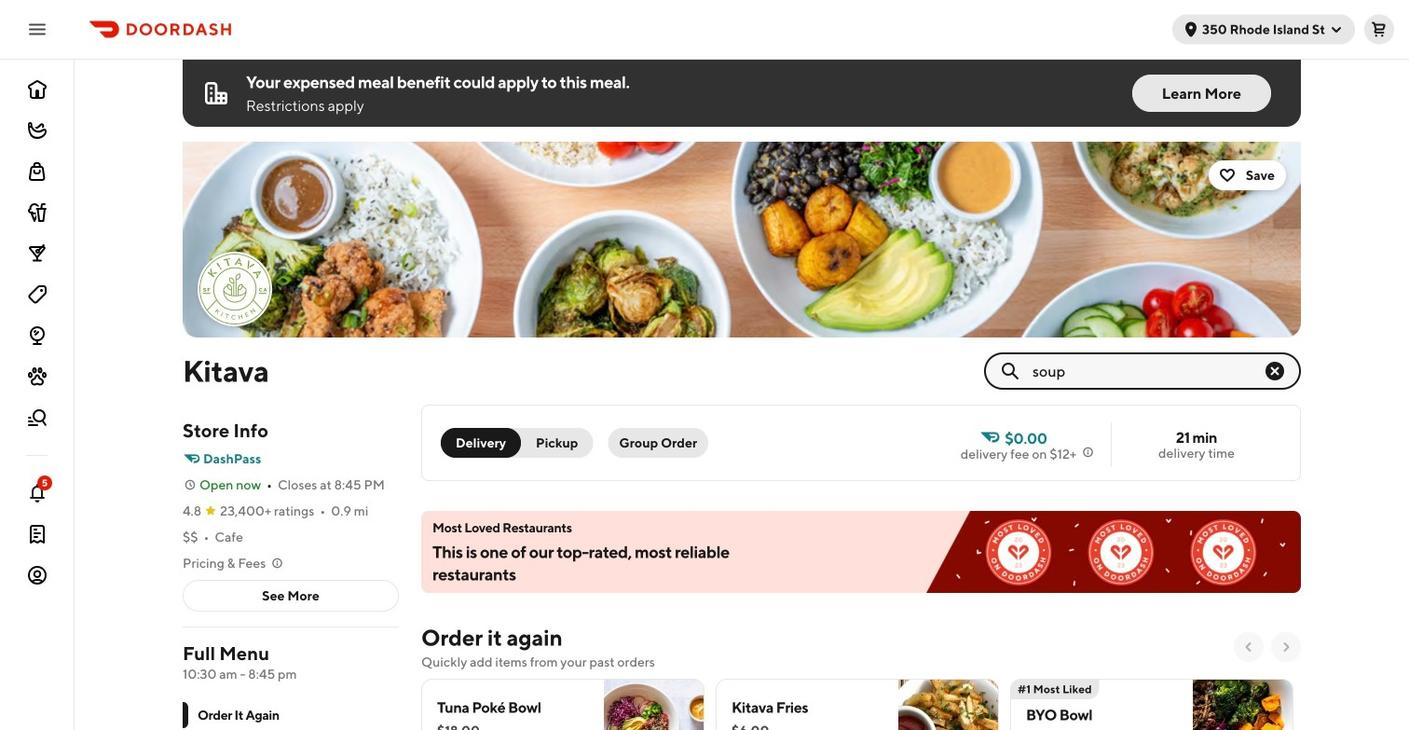 Task type: vqa. For each thing, say whether or not it's contained in the screenshot.
Order Methods "option group"
yes



Task type: describe. For each thing, give the bounding box(es) containing it.
Item Search search field
[[1033, 361, 1264, 381]]

0 items, open order cart image
[[1373, 22, 1387, 37]]

open menu image
[[26, 18, 48, 41]]

next button of carousel image
[[1279, 640, 1294, 655]]

order methods option group
[[441, 428, 593, 458]]



Task type: locate. For each thing, give the bounding box(es) containing it.
previous button of carousel image
[[1242, 640, 1257, 655]]

kitava image
[[183, 142, 1302, 338], [200, 254, 270, 324]]

None radio
[[441, 428, 521, 458]]

heading
[[421, 623, 563, 653]]

None radio
[[510, 428, 593, 458]]



